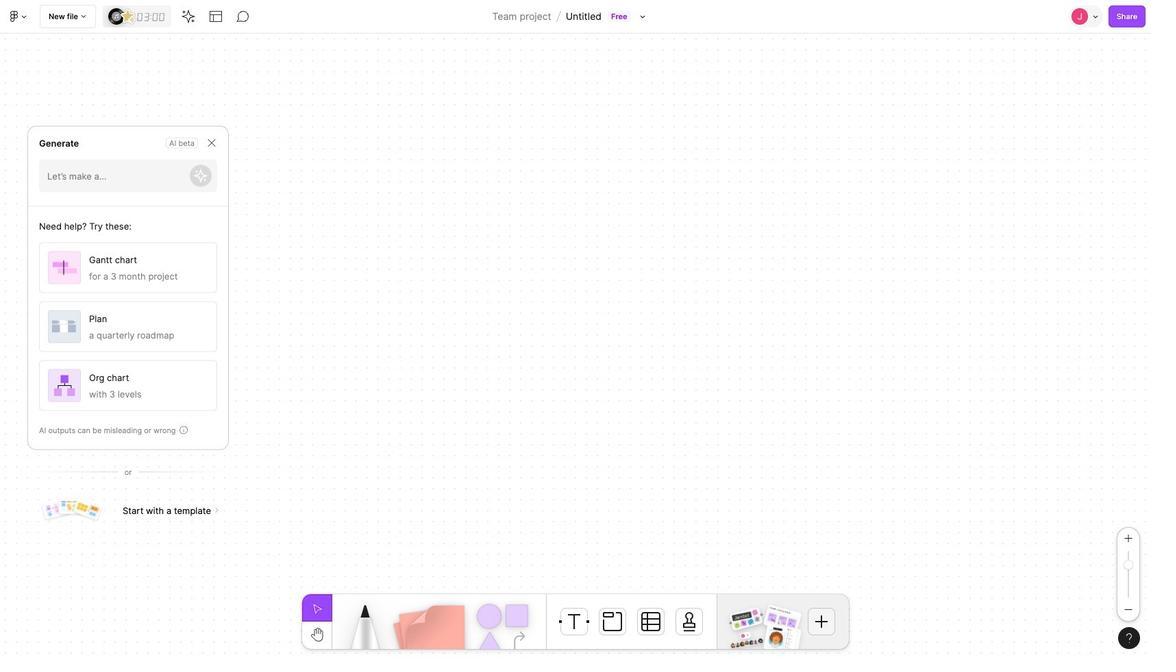 Task type: locate. For each thing, give the bounding box(es) containing it.
info 16 image
[[178, 424, 189, 435]]

team cooldown image
[[764, 605, 802, 634]]

File name text field
[[565, 8, 603, 25]]

thumbnail of a template image
[[70, 497, 104, 524], [56, 497, 87, 518], [39, 497, 73, 523]]



Task type: describe. For each thing, give the bounding box(es) containing it.
multiplayer tools image
[[1092, 0, 1103, 33]]

main toolbar region
[[0, 0, 1152, 34]]

view comments image
[[237, 10, 250, 23]]

help image
[[1127, 634, 1133, 643]]



Task type: vqa. For each thing, say whether or not it's contained in the screenshot.
Ex: A weekly team meeting, starting with an ice breaker field
no



